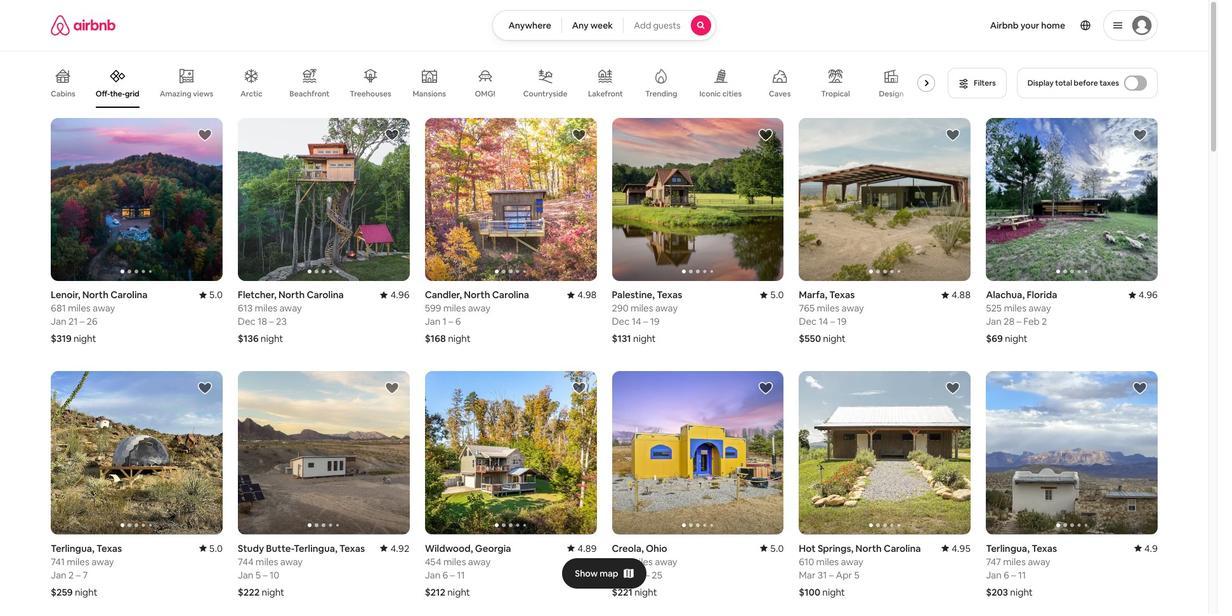 Task type: describe. For each thing, give the bounding box(es) containing it.
any week
[[572, 20, 613, 31]]

fletcher, north carolina 613 miles away dec 18 – 23 $136 night
[[238, 289, 344, 345]]

5.0 out of 5 average rating image
[[199, 543, 223, 555]]

add to wishlist: hot springs, north carolina image
[[946, 381, 961, 396]]

north for fletcher,
[[279, 289, 305, 301]]

miles inside hot springs, north carolina 610 miles away mar 31 – apr 5 $100 night
[[817, 556, 839, 568]]

454
[[425, 556, 442, 568]]

none search field containing anywhere
[[493, 10, 716, 41]]

anywhere button
[[493, 10, 562, 41]]

4.92 out of 5 average rating image
[[381, 543, 410, 555]]

terlingua, for 741
[[51, 543, 94, 555]]

feb
[[1024, 316, 1040, 328]]

beachfront
[[290, 89, 330, 99]]

290
[[612, 302, 629, 314]]

6 for wildwood,
[[443, 569, 448, 581]]

2 inside the alachua, florida 525 miles away jan 28 – feb 2 $69 night
[[1042, 316, 1048, 328]]

5.0 for palestine, texas 290 miles away dec 14 – 19 $131 night
[[771, 289, 784, 301]]

2 inside terlingua, texas 741 miles away jan 2 – 7 $259 night
[[68, 569, 74, 581]]

5.0 for creola, ohio 789 miles away dec 20 – 25 $221 night
[[771, 543, 784, 555]]

carolina for candler, north carolina 599 miles away jan 1 – 6 $168 night
[[492, 289, 530, 301]]

744
[[238, 556, 254, 568]]

$69
[[987, 333, 1004, 345]]

wildwood,
[[425, 543, 473, 555]]

4.89
[[578, 543, 597, 555]]

group for creola, ohio 789 miles away dec 20 – 25 $221 night
[[612, 372, 784, 535]]

miles inside 'creola, ohio 789 miles away dec 20 – 25 $221 night'
[[631, 556, 653, 568]]

add to wishlist: terlingua, texas image for 4.9
[[1133, 381, 1148, 396]]

lakefront
[[588, 89, 623, 99]]

jan inside the alachua, florida 525 miles away jan 28 – feb 2 $69 night
[[987, 316, 1002, 328]]

4.88
[[952, 289, 971, 301]]

jan inside study butte-terlingua, texas 744 miles away jan 5 – 10 $222 night
[[238, 569, 254, 581]]

marfa,
[[799, 289, 828, 301]]

away inside terlingua, texas 741 miles away jan 2 – 7 $259 night
[[92, 556, 114, 568]]

group for lenoir, north carolina 681 miles away jan 21 – 26 $319 night
[[51, 118, 223, 281]]

group for terlingua, texas 741 miles away jan 2 – 7 $259 night
[[51, 372, 223, 535]]

– inside 'creola, ohio 789 miles away dec 20 – 25 $221 night'
[[645, 569, 650, 581]]

20
[[632, 569, 643, 581]]

away inside hot springs, north carolina 610 miles away mar 31 – apr 5 $100 night
[[842, 556, 864, 568]]

$212
[[425, 586, 446, 598]]

add
[[634, 20, 652, 31]]

11 for $212
[[457, 569, 465, 581]]

views
[[193, 89, 213, 99]]

profile element
[[732, 0, 1159, 51]]

airbnb your home link
[[983, 12, 1074, 39]]

group for alachua, florida 525 miles away jan 28 – feb 2 $69 night
[[987, 118, 1159, 281]]

681
[[51, 302, 66, 314]]

$259
[[51, 586, 73, 598]]

display total before taxes
[[1028, 78, 1120, 88]]

group containing off-the-grid
[[51, 58, 941, 108]]

747
[[987, 556, 1002, 568]]

miles inside the alachua, florida 525 miles away jan 28 – feb 2 $69 night
[[1005, 302, 1027, 314]]

610
[[799, 556, 815, 568]]

5.0 for terlingua, texas 741 miles away jan 2 – 7 $259 night
[[209, 543, 223, 555]]

night inside hot springs, north carolina 610 miles away mar 31 – apr 5 $100 night
[[823, 586, 846, 598]]

miles inside fletcher, north carolina 613 miles away dec 18 – 23 $136 night
[[255, 302, 278, 314]]

19 for marfa,
[[838, 316, 847, 328]]

add to wishlist: terlingua, texas image for 5.0
[[197, 381, 213, 396]]

apr
[[836, 569, 853, 581]]

night inside marfa, texas 765 miles away dec 14 – 19 $550 night
[[824, 333, 846, 345]]

10
[[270, 569, 280, 581]]

31
[[818, 569, 828, 581]]

creola,
[[612, 543, 644, 555]]

alachua,
[[987, 289, 1025, 301]]

4.88 out of 5 average rating image
[[942, 289, 971, 301]]

miles inside 'terlingua, texas 747 miles away jan 6 – 11 $203 night'
[[1004, 556, 1026, 568]]

creola, ohio 789 miles away dec 20 – 25 $221 night
[[612, 543, 678, 598]]

show map
[[575, 568, 619, 580]]

marfa, texas 765 miles away dec 14 – 19 $550 night
[[799, 289, 865, 345]]

terlingua, for 747
[[987, 543, 1030, 555]]

group for marfa, texas 765 miles away dec 14 – 19 $550 night
[[799, 118, 971, 281]]

texas for 741 miles away
[[96, 543, 122, 555]]

miles inside terlingua, texas 741 miles away jan 2 – 7 $259 night
[[67, 556, 89, 568]]

jan inside lenoir, north carolina 681 miles away jan 21 – 26 $319 night
[[51, 316, 66, 328]]

18
[[258, 316, 267, 328]]

jan inside wildwood, georgia 454 miles away jan 6 – 11 $212 night
[[425, 569, 441, 581]]

add guests
[[634, 20, 681, 31]]

map
[[600, 568, 619, 580]]

– inside terlingua, texas 741 miles away jan 2 – 7 $259 night
[[76, 569, 81, 581]]

5.0 out of 5 average rating image for lenoir, north carolina 681 miles away jan 21 – 26 $319 night
[[199, 289, 223, 301]]

25
[[652, 569, 663, 581]]

away inside palestine, texas 290 miles away dec 14 – 19 $131 night
[[656, 302, 678, 314]]

group for study butte-terlingua, texas 744 miles away jan 5 – 10 $222 night
[[238, 372, 410, 535]]

away inside the alachua, florida 525 miles away jan 28 – feb 2 $69 night
[[1029, 302, 1052, 314]]

any
[[572, 20, 589, 31]]

cabins
[[51, 89, 75, 99]]

4.89 out of 5 average rating image
[[568, 543, 597, 555]]

hot
[[799, 543, 816, 555]]

– inside hot springs, north carolina 610 miles away mar 31 – apr 5 $100 night
[[830, 569, 834, 581]]

5.0 out of 5 average rating image for palestine, texas 290 miles away dec 14 – 19 $131 night
[[761, 289, 784, 301]]

your
[[1021, 20, 1040, 31]]

group for palestine, texas 290 miles away dec 14 – 19 $131 night
[[612, 118, 784, 281]]

night inside terlingua, texas 741 miles away jan 2 – 7 $259 night
[[75, 586, 97, 598]]

guests
[[654, 20, 681, 31]]

789
[[612, 556, 629, 568]]

599
[[425, 302, 442, 314]]

carolina for fletcher, north carolina 613 miles away dec 18 – 23 $136 night
[[307, 289, 344, 301]]

omg!
[[475, 89, 496, 99]]

4.98 out of 5 average rating image
[[568, 289, 597, 301]]

terlingua, texas 747 miles away jan 6 – 11 $203 night
[[987, 543, 1058, 598]]

$203
[[987, 586, 1009, 598]]

iconic cities
[[700, 89, 742, 99]]

lenoir, north carolina 681 miles away jan 21 – 26 $319 night
[[51, 289, 148, 345]]

night inside palestine, texas 290 miles away dec 14 – 19 $131 night
[[634, 333, 656, 345]]

butte-
[[266, 543, 294, 555]]

north for lenoir,
[[82, 289, 109, 301]]

the-
[[110, 89, 125, 99]]

iconic
[[700, 89, 721, 99]]

4.92
[[391, 543, 410, 555]]

any week button
[[562, 10, 624, 41]]

wildwood, georgia 454 miles away jan 6 – 11 $212 night
[[425, 543, 511, 598]]

candler,
[[425, 289, 462, 301]]

add to wishlist: palestine, texas image
[[759, 128, 774, 143]]

$550
[[799, 333, 822, 345]]

5.0 for lenoir, north carolina 681 miles away jan 21 – 26 $319 night
[[209, 289, 223, 301]]

26
[[87, 316, 98, 328]]

palestine,
[[612, 289, 655, 301]]

away inside fletcher, north carolina 613 miles away dec 18 – 23 $136 night
[[280, 302, 302, 314]]

6 for terlingua,
[[1004, 569, 1010, 581]]

total
[[1056, 78, 1073, 88]]

countryside
[[524, 89, 568, 99]]

mar
[[799, 569, 816, 581]]

– inside palestine, texas 290 miles away dec 14 – 19 $131 night
[[644, 316, 648, 328]]

add to wishlist: study butte-terlingua, texas image
[[384, 381, 400, 396]]

– inside wildwood, georgia 454 miles away jan 6 – 11 $212 night
[[450, 569, 455, 581]]

lenoir,
[[51, 289, 80, 301]]

jan inside terlingua, texas 741 miles away jan 2 – 7 $259 night
[[51, 569, 66, 581]]

taxes
[[1100, 78, 1120, 88]]

4.95 out of 5 average rating image
[[942, 543, 971, 555]]

show
[[575, 568, 598, 580]]

4.9 out of 5 average rating image
[[1135, 543, 1159, 555]]

– inside study butte-terlingua, texas 744 miles away jan 5 – 10 $222 night
[[263, 569, 268, 581]]

away inside lenoir, north carolina 681 miles away jan 21 – 26 $319 night
[[93, 302, 115, 314]]

away inside candler, north carolina 599 miles away jan 1 – 6 $168 night
[[468, 302, 491, 314]]

add to wishlist: lenoir, north carolina image
[[197, 128, 213, 143]]

14 for 765
[[819, 316, 829, 328]]



Task type: locate. For each thing, give the bounding box(es) containing it.
11 for $203
[[1019, 569, 1027, 581]]

study butte-terlingua, texas 744 miles away jan 5 – 10 $222 night
[[238, 543, 365, 598]]

miles down marfa,
[[817, 302, 840, 314]]

2 5 from the left
[[855, 569, 860, 581]]

14 for 290
[[632, 316, 642, 328]]

6 right 1
[[456, 316, 461, 328]]

alachua, florida 525 miles away jan 28 – feb 2 $69 night
[[987, 289, 1058, 345]]

jan down 741
[[51, 569, 66, 581]]

away inside marfa, texas 765 miles away dec 14 – 19 $550 night
[[842, 302, 865, 314]]

terlingua, inside 'terlingua, texas 747 miles away jan 6 – 11 $203 night'
[[987, 543, 1030, 555]]

2 add to wishlist: terlingua, texas image from the left
[[1133, 381, 1148, 396]]

night down apr
[[823, 586, 846, 598]]

carolina inside candler, north carolina 599 miles away jan 1 – 6 $168 night
[[492, 289, 530, 301]]

1 horizontal spatial 4.96 out of 5 average rating image
[[1129, 289, 1159, 301]]

study
[[238, 543, 264, 555]]

0 horizontal spatial add to wishlist: terlingua, texas image
[[197, 381, 213, 396]]

mansions
[[413, 89, 446, 99]]

away right 599
[[468, 302, 491, 314]]

group for fletcher, north carolina 613 miles away dec 18 – 23 $136 night
[[238, 118, 410, 281]]

jan inside 'terlingua, texas 747 miles away jan 6 – 11 $203 night'
[[987, 569, 1002, 581]]

airbnb your home
[[991, 20, 1066, 31]]

4.96 out of 5 average rating image for fletcher, north carolina 613 miles away dec 18 – 23 $136 night
[[381, 289, 410, 301]]

miles inside candler, north carolina 599 miles away jan 1 – 6 $168 night
[[444, 302, 466, 314]]

terlingua, inside terlingua, texas 741 miles away jan 2 – 7 $259 night
[[51, 543, 94, 555]]

display
[[1028, 78, 1054, 88]]

0 horizontal spatial 4.96
[[391, 289, 410, 301]]

dec down 765
[[799, 316, 817, 328]]

5 inside study butte-terlingua, texas 744 miles away jan 5 – 10 $222 night
[[256, 569, 261, 581]]

dec for palestine, texas 290 miles away dec 14 – 19 $131 night
[[612, 316, 630, 328]]

741
[[51, 556, 65, 568]]

0 vertical spatial 2
[[1042, 316, 1048, 328]]

5 inside hot springs, north carolina 610 miles away mar 31 – apr 5 $100 night
[[855, 569, 860, 581]]

11
[[457, 569, 465, 581], [1019, 569, 1027, 581]]

night right the $203
[[1011, 586, 1033, 598]]

amazing
[[160, 89, 192, 99]]

2 right "feb"
[[1042, 316, 1048, 328]]

1 11 from the left
[[457, 569, 465, 581]]

miles inside marfa, texas 765 miles away dec 14 – 19 $550 night
[[817, 302, 840, 314]]

5.0 left marfa,
[[771, 289, 784, 301]]

miles up '18'
[[255, 302, 278, 314]]

1 add to wishlist: terlingua, texas image from the left
[[197, 381, 213, 396]]

2 14 from the left
[[819, 316, 829, 328]]

away up 23 at left bottom
[[280, 302, 302, 314]]

525
[[987, 302, 1002, 314]]

night inside wildwood, georgia 454 miles away jan 6 – 11 $212 night
[[448, 586, 470, 598]]

5.0 out of 5 average rating image left marfa,
[[761, 289, 784, 301]]

2 terlingua, from the left
[[294, 543, 338, 555]]

2 left 7
[[68, 569, 74, 581]]

jan down 454
[[425, 569, 441, 581]]

night down 7
[[75, 586, 97, 598]]

dec inside palestine, texas 290 miles away dec 14 – 19 $131 night
[[612, 316, 630, 328]]

home
[[1042, 20, 1066, 31]]

group for wildwood, georgia 454 miles away jan 6 – 11 $212 night
[[425, 372, 597, 535]]

1 horizontal spatial 11
[[1019, 569, 1027, 581]]

night right $550
[[824, 333, 846, 345]]

cities
[[723, 89, 742, 99]]

miles up 21
[[68, 302, 91, 314]]

miles inside study butte-terlingua, texas 744 miles away jan 5 – 10 $222 night
[[256, 556, 278, 568]]

23
[[276, 316, 287, 328]]

$221
[[612, 586, 633, 598]]

away up apr
[[842, 556, 864, 568]]

1 horizontal spatial add to wishlist: terlingua, texas image
[[1133, 381, 1148, 396]]

night down "26"
[[74, 333, 96, 345]]

away down georgia
[[468, 556, 491, 568]]

jan down 525
[[987, 316, 1002, 328]]

None search field
[[493, 10, 716, 41]]

hot springs, north carolina 610 miles away mar 31 – apr 5 $100 night
[[799, 543, 922, 598]]

night right $212
[[448, 586, 470, 598]]

terlingua, texas 741 miles away jan 2 – 7 $259 night
[[51, 543, 122, 598]]

2 4.96 from the left
[[1139, 289, 1159, 301]]

night inside study butte-terlingua, texas 744 miles away jan 5 – 10 $222 night
[[262, 586, 285, 598]]

$168
[[425, 333, 446, 345]]

dec inside 'creola, ohio 789 miles away dec 20 – 25 $221 night'
[[612, 569, 630, 581]]

5.0
[[209, 289, 223, 301], [771, 289, 784, 301], [209, 543, 223, 555], [771, 543, 784, 555]]

away inside 'terlingua, texas 747 miles away jan 6 – 11 $203 night'
[[1029, 556, 1051, 568]]

– inside the alachua, florida 525 miles away jan 28 – feb 2 $69 night
[[1017, 316, 1022, 328]]

texas for 290 miles away
[[657, 289, 683, 301]]

north right candler,
[[464, 289, 490, 301]]

night inside 'creola, ohio 789 miles away dec 20 – 25 $221 night'
[[635, 586, 658, 598]]

5 left 10
[[256, 569, 261, 581]]

away up 25
[[655, 556, 678, 568]]

dec for marfa, texas 765 miles away dec 14 – 19 $550 night
[[799, 316, 817, 328]]

1 horizontal spatial 14
[[819, 316, 829, 328]]

4.98
[[578, 289, 597, 301]]

28
[[1004, 316, 1015, 328]]

19 inside palestine, texas 290 miles away dec 14 – 19 $131 night
[[651, 316, 660, 328]]

19 inside marfa, texas 765 miles away dec 14 – 19 $550 night
[[838, 316, 847, 328]]

$100
[[799, 586, 821, 598]]

dec down 789
[[612, 569, 630, 581]]

add guests button
[[624, 10, 716, 41]]

0 horizontal spatial terlingua,
[[51, 543, 94, 555]]

– inside lenoir, north carolina 681 miles away jan 21 – 26 $319 night
[[80, 316, 85, 328]]

night down 28
[[1006, 333, 1028, 345]]

away right 747
[[1029, 556, 1051, 568]]

florida
[[1027, 289, 1058, 301]]

north inside candler, north carolina 599 miles away jan 1 – 6 $168 night
[[464, 289, 490, 301]]

6 up the $203
[[1004, 569, 1010, 581]]

1 horizontal spatial 4.96
[[1139, 289, 1159, 301]]

add to wishlist: wildwood, georgia image
[[572, 381, 587, 396]]

miles up 20 at the right bottom of page
[[631, 556, 653, 568]]

4.96
[[391, 289, 410, 301], [1139, 289, 1159, 301]]

1 19 from the left
[[651, 316, 660, 328]]

miles up 10
[[256, 556, 278, 568]]

5.0 out of 5 average rating image left "hot"
[[761, 543, 784, 555]]

georgia
[[475, 543, 511, 555]]

night down 20 at the right bottom of page
[[635, 586, 658, 598]]

north inside fletcher, north carolina 613 miles away dec 18 – 23 $136 night
[[279, 289, 305, 301]]

jan
[[51, 316, 66, 328], [425, 316, 441, 328], [987, 316, 1002, 328], [51, 569, 66, 581], [238, 569, 254, 581], [425, 569, 441, 581], [987, 569, 1002, 581]]

texas inside marfa, texas 765 miles away dec 14 – 19 $550 night
[[830, 289, 855, 301]]

0 horizontal spatial 2
[[68, 569, 74, 581]]

miles up 31
[[817, 556, 839, 568]]

1 horizontal spatial 19
[[838, 316, 847, 328]]

palestine, texas 290 miles away dec 14 – 19 $131 night
[[612, 289, 683, 345]]

off-
[[96, 89, 110, 99]]

4.96 for fletcher, north carolina 613 miles away dec 18 – 23 $136 night
[[391, 289, 410, 301]]

miles right 747
[[1004, 556, 1026, 568]]

off-the-grid
[[96, 89, 139, 99]]

away inside 'creola, ohio 789 miles away dec 20 – 25 $221 night'
[[655, 556, 678, 568]]

night down 23 at left bottom
[[261, 333, 283, 345]]

terlingua, inside study butte-terlingua, texas 744 miles away jan 5 – 10 $222 night
[[294, 543, 338, 555]]

add to wishlist: terlingua, texas image
[[197, 381, 213, 396], [1133, 381, 1148, 396]]

6 inside wildwood, georgia 454 miles away jan 6 – 11 $212 night
[[443, 569, 448, 581]]

away right 765
[[842, 302, 865, 314]]

jan down 747
[[987, 569, 1002, 581]]

3 terlingua, from the left
[[987, 543, 1030, 555]]

2 horizontal spatial 6
[[1004, 569, 1010, 581]]

jan down 744
[[238, 569, 254, 581]]

add to wishlist: creola, ohio image
[[759, 381, 774, 396]]

north for candler,
[[464, 289, 490, 301]]

5 right apr
[[855, 569, 860, 581]]

caves
[[769, 89, 791, 99]]

away down butte-
[[280, 556, 303, 568]]

14 inside palestine, texas 290 miles away dec 14 – 19 $131 night
[[632, 316, 642, 328]]

night right $131 at the right
[[634, 333, 656, 345]]

trending
[[646, 89, 678, 99]]

dec inside marfa, texas 765 miles away dec 14 – 19 $550 night
[[799, 316, 817, 328]]

11 inside 'terlingua, texas 747 miles away jan 6 – 11 $203 night'
[[1019, 569, 1027, 581]]

miles up 1
[[444, 302, 466, 314]]

jan down the 681
[[51, 316, 66, 328]]

arctic
[[241, 89, 263, 99]]

2 4.96 out of 5 average rating image from the left
[[1129, 289, 1159, 301]]

ohio
[[646, 543, 668, 555]]

carolina inside fletcher, north carolina 613 miles away dec 18 – 23 $136 night
[[307, 289, 344, 301]]

dec
[[238, 316, 256, 328], [612, 316, 630, 328], [799, 316, 817, 328], [612, 569, 630, 581]]

miles inside wildwood, georgia 454 miles away jan 6 – 11 $212 night
[[444, 556, 466, 568]]

night inside lenoir, north carolina 681 miles away jan 21 – 26 $319 night
[[74, 333, 96, 345]]

miles up 7
[[67, 556, 89, 568]]

– inside fletcher, north carolina 613 miles away dec 18 – 23 $136 night
[[269, 316, 274, 328]]

springs,
[[818, 543, 854, 555]]

grid
[[125, 89, 139, 99]]

0 horizontal spatial 4.96 out of 5 average rating image
[[381, 289, 410, 301]]

texas for 747 miles away
[[1032, 543, 1058, 555]]

1 4.96 out of 5 average rating image from the left
[[381, 289, 410, 301]]

dec down 290
[[612, 316, 630, 328]]

$136
[[238, 333, 259, 345]]

1 terlingua, from the left
[[51, 543, 94, 555]]

0 horizontal spatial 11
[[457, 569, 465, 581]]

filters button
[[949, 68, 1007, 98]]

5.0 out of 5 average rating image left fletcher,
[[199, 289, 223, 301]]

4.96 out of 5 average rating image for alachua, florida 525 miles away jan 28 – feb 2 $69 night
[[1129, 289, 1159, 301]]

night inside fletcher, north carolina 613 miles away dec 18 – 23 $136 night
[[261, 333, 283, 345]]

group for hot springs, north carolina 610 miles away mar 31 – apr 5 $100 night
[[799, 372, 971, 535]]

night inside 'terlingua, texas 747 miles away jan 6 – 11 $203 night'
[[1011, 586, 1033, 598]]

0 horizontal spatial 5
[[256, 569, 261, 581]]

0 horizontal spatial 6
[[443, 569, 448, 581]]

tropical
[[822, 89, 851, 99]]

texas for 765 miles away
[[830, 289, 855, 301]]

candler, north carolina 599 miles away jan 1 – 6 $168 night
[[425, 289, 530, 345]]

miles inside lenoir, north carolina 681 miles away jan 21 – 26 $319 night
[[68, 302, 91, 314]]

dec down the 613
[[238, 316, 256, 328]]

– inside marfa, texas 765 miles away dec 14 – 19 $550 night
[[831, 316, 836, 328]]

– inside candler, north carolina 599 miles away jan 1 – 6 $168 night
[[449, 316, 454, 328]]

night inside the alachua, florida 525 miles away jan 28 – feb 2 $69 night
[[1006, 333, 1028, 345]]

carolina for lenoir, north carolina 681 miles away jan 21 – 26 $319 night
[[111, 289, 148, 301]]

14 up $550
[[819, 316, 829, 328]]

4.96 for alachua, florida 525 miles away jan 28 – feb 2 $69 night
[[1139, 289, 1159, 301]]

texas inside study butte-terlingua, texas 744 miles away jan 5 – 10 $222 night
[[340, 543, 365, 555]]

show map button
[[563, 559, 647, 589]]

7
[[83, 569, 88, 581]]

– inside 'terlingua, texas 747 miles away jan 6 – 11 $203 night'
[[1012, 569, 1017, 581]]

$131
[[612, 333, 632, 345]]

1 vertical spatial 2
[[68, 569, 74, 581]]

texas inside terlingua, texas 741 miles away jan 2 – 7 $259 night
[[96, 543, 122, 555]]

amazing views
[[160, 89, 213, 99]]

$222
[[238, 586, 260, 598]]

jan inside candler, north carolina 599 miles away jan 1 – 6 $168 night
[[425, 316, 441, 328]]

airbnb
[[991, 20, 1019, 31]]

jan left 1
[[425, 316, 441, 328]]

5.0 out of 5 average rating image for creola, ohio 789 miles away dec 20 – 25 $221 night
[[761, 543, 784, 555]]

19
[[651, 316, 660, 328], [838, 316, 847, 328]]

1 horizontal spatial terlingua,
[[294, 543, 338, 555]]

14
[[632, 316, 642, 328], [819, 316, 829, 328]]

north up 23 at left bottom
[[279, 289, 305, 301]]

texas
[[657, 289, 683, 301], [830, 289, 855, 301], [96, 543, 122, 555], [340, 543, 365, 555], [1032, 543, 1058, 555]]

5.0 left study
[[209, 543, 223, 555]]

night inside candler, north carolina 599 miles away jan 1 – 6 $168 night
[[448, 333, 471, 345]]

week
[[591, 20, 613, 31]]

4.95
[[952, 543, 971, 555]]

765
[[799, 302, 815, 314]]

add to wishlist: alachua, florida image
[[1133, 128, 1148, 143]]

texas inside 'terlingua, texas 747 miles away jan 6 – 11 $203 night'
[[1032, 543, 1058, 555]]

miles
[[68, 302, 91, 314], [255, 302, 278, 314], [631, 302, 654, 314], [817, 302, 840, 314], [444, 302, 466, 314], [1005, 302, 1027, 314], [67, 556, 89, 568], [256, 556, 278, 568], [631, 556, 653, 568], [817, 556, 839, 568], [444, 556, 466, 568], [1004, 556, 1026, 568]]

11 inside wildwood, georgia 454 miles away jan 6 – 11 $212 night
[[457, 569, 465, 581]]

1 horizontal spatial 6
[[456, 316, 461, 328]]

1 horizontal spatial 5
[[855, 569, 860, 581]]

1 horizontal spatial 2
[[1042, 316, 1048, 328]]

19 for palestine,
[[651, 316, 660, 328]]

miles down wildwood,
[[444, 556, 466, 568]]

21
[[68, 316, 78, 328]]

texas inside palestine, texas 290 miles away dec 14 – 19 $131 night
[[657, 289, 683, 301]]

1 14 from the left
[[632, 316, 642, 328]]

6 up $212
[[443, 569, 448, 581]]

north inside lenoir, north carolina 681 miles away jan 21 – 26 $319 night
[[82, 289, 109, 301]]

miles inside palestine, texas 290 miles away dec 14 – 19 $131 night
[[631, 302, 654, 314]]

away right 741
[[92, 556, 114, 568]]

5.0 left "hot"
[[771, 543, 784, 555]]

1 4.96 from the left
[[391, 289, 410, 301]]

add to wishlist: fletcher, north carolina image
[[384, 128, 400, 143]]

design
[[880, 89, 905, 99]]

dec for creola, ohio 789 miles away dec 20 – 25 $221 night
[[612, 569, 630, 581]]

add to wishlist: candler, north carolina image
[[572, 128, 587, 143]]

1 5 from the left
[[256, 569, 261, 581]]

away inside study butte-terlingua, texas 744 miles away jan 5 – 10 $222 night
[[280, 556, 303, 568]]

miles down the palestine,
[[631, 302, 654, 314]]

north right the 'springs,'
[[856, 543, 882, 555]]

group for candler, north carolina 599 miles away jan 1 – 6 $168 night
[[425, 118, 597, 281]]

carolina
[[111, 289, 148, 301], [307, 289, 344, 301], [492, 289, 530, 301], [884, 543, 922, 555]]

4.96 out of 5 average rating image
[[381, 289, 410, 301], [1129, 289, 1159, 301]]

night right the $168
[[448, 333, 471, 345]]

5.0 out of 5 average rating image
[[199, 289, 223, 301], [761, 289, 784, 301], [761, 543, 784, 555]]

1
[[443, 316, 447, 328]]

0 horizontal spatial 19
[[651, 316, 660, 328]]

terlingua,
[[51, 543, 94, 555], [294, 543, 338, 555], [987, 543, 1030, 555]]

north up "26"
[[82, 289, 109, 301]]

fletcher,
[[238, 289, 277, 301]]

away right 290
[[656, 302, 678, 314]]

dec inside fletcher, north carolina 613 miles away dec 18 – 23 $136 night
[[238, 316, 256, 328]]

14 inside marfa, texas 765 miles away dec 14 – 19 $550 night
[[819, 316, 829, 328]]

group
[[51, 58, 941, 108], [51, 118, 223, 281], [238, 118, 410, 281], [425, 118, 597, 281], [612, 118, 784, 281], [799, 118, 971, 281], [987, 118, 1159, 281], [51, 372, 223, 535], [238, 372, 410, 535], [425, 372, 597, 535], [612, 372, 784, 535], [799, 372, 971, 535], [987, 372, 1159, 535]]

miles up 28
[[1005, 302, 1027, 314]]

14 down the palestine,
[[632, 316, 642, 328]]

6 inside 'terlingua, texas 747 miles away jan 6 – 11 $203 night'
[[1004, 569, 1010, 581]]

4.9
[[1145, 543, 1159, 555]]

2 11 from the left
[[1019, 569, 1027, 581]]

away down florida
[[1029, 302, 1052, 314]]

0 horizontal spatial 14
[[632, 316, 642, 328]]

2 horizontal spatial terlingua,
[[987, 543, 1030, 555]]

away up "26"
[[93, 302, 115, 314]]

night down 10
[[262, 586, 285, 598]]

2 19 from the left
[[838, 316, 847, 328]]

5.0 left fletcher,
[[209, 289, 223, 301]]

carolina inside hot springs, north carolina 610 miles away mar 31 – apr 5 $100 night
[[884, 543, 922, 555]]

group for terlingua, texas 747 miles away jan 6 – 11 $203 night
[[987, 372, 1159, 535]]

treehouses
[[350, 89, 392, 99]]

carolina inside lenoir, north carolina 681 miles away jan 21 – 26 $319 night
[[111, 289, 148, 301]]

away inside wildwood, georgia 454 miles away jan 6 – 11 $212 night
[[468, 556, 491, 568]]

add to wishlist: marfa, texas image
[[946, 128, 961, 143]]

6 inside candler, north carolina 599 miles away jan 1 – 6 $168 night
[[456, 316, 461, 328]]

north inside hot springs, north carolina 610 miles away mar 31 – apr 5 $100 night
[[856, 543, 882, 555]]

north
[[82, 289, 109, 301], [279, 289, 305, 301], [464, 289, 490, 301], [856, 543, 882, 555]]



Task type: vqa. For each thing, say whether or not it's contained in the screenshot.
Privacy
no



